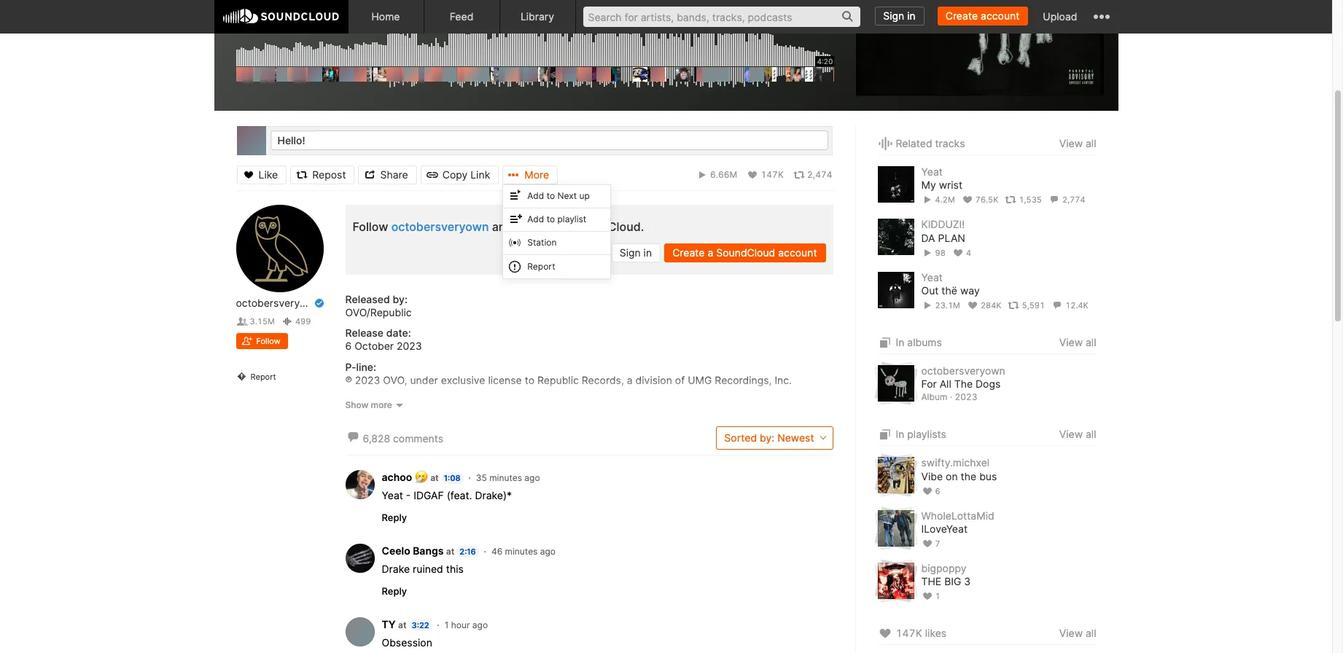 Task type: describe. For each thing, give the bounding box(es) containing it.
1 horizontal spatial octobersveryown
[[391, 219, 489, 234]]

for
[[921, 378, 937, 390]]

12.4k link
[[1051, 300, 1088, 311]]

inc.
[[775, 374, 792, 386]]

by: for sorted
[[760, 431, 774, 444]]

all for related tracks
[[1086, 137, 1096, 149]]

to for next
[[547, 190, 555, 201]]

station
[[527, 237, 557, 248]]

minutes for yeat - idgaf (feat. drake)*
[[489, 472, 522, 483]]

yeat for my wrist
[[921, 166, 943, 178]]

35
[[476, 472, 487, 483]]

vibe on the bus link
[[921, 470, 997, 483]]

6,828
[[363, 432, 390, 445]]

under
[[410, 374, 438, 386]]

ruined
[[413, 563, 443, 575]]

0 horizontal spatial account
[[778, 246, 817, 259]]

3:22
[[412, 620, 429, 630]]

a inside p-line: ℗ 2023 ovo, under exclusive license to republic records, a division of umg recordings, inc.
[[627, 374, 633, 386]]

1 for 3:22
[[445, 619, 449, 630]]

sign in for create a soundcloud account
[[620, 246, 652, 259]]

at for ceelo bangs
[[446, 546, 454, 557]]

octobersveryown's avatar element
[[236, 205, 323, 292]]

show more
[[345, 399, 392, 410]]

exclusive
[[441, 374, 485, 386]]

3
[[964, 575, 971, 588]]

ago for drake ruined this
[[540, 546, 556, 557]]

ty
[[382, 618, 396, 630]]

iloveyeat element
[[877, 510, 914, 547]]

achoo 🤧 at 1:08 · 35 minutes ago
[[382, 471, 540, 483]]

home link
[[348, 0, 424, 34]]

bigpoppy
[[921, 562, 966, 575]]

octobersveryown for octobersveryown for all the dogs album · 2023
[[921, 365, 1005, 377]]

p-line: ℗ 2023 ovo, under exclusive license to republic records, a division of umg recordings, inc.
[[345, 361, 792, 386]]

track stats element for yeat my wrist
[[921, 192, 1096, 208]]

copy link button
[[420, 165, 499, 184]]

drake)*
[[475, 489, 512, 501]]

2 vertical spatial octobersveryown link
[[921, 365, 1005, 377]]

1:08 link
[[441, 472, 463, 484]]

obsession
[[382, 636, 432, 649]]

sorted
[[724, 431, 757, 444]]

feed
[[450, 10, 473, 23]]

3:22 link
[[409, 619, 432, 631]]

reply link for yeat
[[382, 512, 407, 523]]

create a soundcloud account button
[[664, 243, 826, 262]]

like image
[[877, 625, 893, 643]]

2:16
[[460, 547, 476, 557]]

· inside ty at 3:22 · 1 hour ago obsession
[[437, 619, 439, 630]]

in for create account
[[907, 9, 916, 22]]

link
[[470, 168, 490, 180]]

related
[[896, 137, 932, 149]]

sign in button for create a soundcloud account
[[612, 243, 661, 262]]

bus
[[979, 470, 997, 482]]

soundcloud
[[716, 246, 775, 259]]

for all the dogs element
[[877, 365, 914, 402]]

wholelottamid
[[921, 509, 994, 522]]

1 horizontal spatial account
[[981, 9, 1020, 22]]

plan
[[938, 232, 965, 244]]

2023 inside octobersveryown for all the dogs album · 2023
[[955, 391, 977, 402]]

all for 147k likes
[[1086, 627, 1096, 640]]

2 vertical spatial yeat
[[382, 489, 403, 501]]

sign for create a soundcloud account
[[620, 246, 641, 259]]

ovo,
[[383, 374, 407, 386]]

ovo/republic
[[345, 306, 412, 319]]

the big 3 element
[[877, 563, 914, 599]]

up
[[579, 190, 590, 201]]

minutes for drake ruined this
[[505, 546, 538, 557]]

released by: ovo/republic
[[345, 293, 412, 319]]

147k link
[[747, 169, 784, 180]]

date:
[[386, 327, 411, 339]]

7 link
[[921, 539, 940, 549]]

newest
[[777, 431, 814, 444]]

3.15m link
[[236, 317, 275, 327]]

umg
[[688, 374, 712, 386]]

station button
[[503, 231, 610, 255]]

way
[[960, 284, 980, 297]]

ceelo bangs link
[[382, 544, 444, 557]]

line:
[[356, 361, 376, 373]]

bigpoppy the big 3 1
[[921, 562, 971, 602]]

yeat - idgaf (feat. drake)*
[[382, 489, 512, 501]]

2:16 link
[[457, 546, 479, 557]]

create account
[[945, 9, 1020, 22]]

℗
[[345, 374, 352, 386]]

like
[[258, 168, 278, 180]]

in for in albums
[[896, 336, 904, 349]]

view all for in albums
[[1059, 336, 1096, 349]]

ago inside ty at 3:22 · 1 hour ago obsession
[[472, 619, 488, 630]]

sound image
[[877, 135, 893, 152]]

5,591
[[1022, 300, 1045, 311]]

reply for yeat
[[382, 512, 407, 523]]

284k
[[981, 300, 1001, 311]]

on inside swifty.michxel vibe on the bus 6
[[946, 470, 958, 482]]

add for add to playlist
[[527, 214, 544, 225]]

4 link
[[952, 248, 971, 258]]

copy link
[[442, 168, 490, 180]]

republic
[[537, 374, 579, 386]]

follow for follow octobersveryown and others on soundcloud.
[[353, 219, 388, 234]]

(feat.
[[447, 489, 472, 501]]

all for in albums
[[1086, 336, 1096, 349]]

albums
[[907, 336, 942, 349]]

follow button
[[236, 333, 288, 349]]

for all the dogs link
[[921, 378, 1001, 391]]

soundcloud.
[[572, 219, 644, 234]]

more
[[524, 168, 549, 180]]

sign for create account
[[883, 9, 904, 22]]

follow octobersveryown and others on soundcloud.
[[353, 219, 644, 234]]

2,774
[[1062, 195, 1085, 205]]

23.1m
[[935, 300, 960, 311]]

1,535 link
[[1005, 195, 1042, 205]]

a inside button
[[708, 246, 713, 259]]

view all for 147k likes
[[1059, 627, 1096, 640]]

ceelo bangs at 2:16 · 46 minutes ago
[[382, 544, 556, 557]]

my
[[921, 179, 936, 191]]

dogs
[[976, 378, 1001, 390]]

in albums
[[896, 336, 942, 349]]

7
[[935, 539, 940, 549]]

all
[[940, 378, 951, 390]]

5,591 link
[[1008, 300, 1045, 311]]

0 horizontal spatial on
[[555, 219, 569, 234]]

vibe
[[921, 470, 943, 482]]



Task type: vqa. For each thing, say whether or not it's contained in the screenshot.


Task type: locate. For each thing, give the bounding box(es) containing it.
0 horizontal spatial octobersveryown
[[236, 297, 320, 309]]

achoo
[[382, 471, 412, 483]]

1 set image from the top
[[877, 334, 893, 352]]

0 vertical spatial octobersveryown
[[391, 219, 489, 234]]

2 horizontal spatial ·
[[484, 546, 486, 557]]

0 vertical spatial reply link
[[382, 512, 407, 523]]

499 link
[[281, 317, 311, 327]]

by: up the ovo/republic
[[393, 293, 408, 305]]

46
[[491, 546, 502, 557]]

0 vertical spatial a
[[708, 246, 713, 259]]

reply down drake
[[382, 585, 407, 597]]

1 vertical spatial sign
[[620, 246, 641, 259]]

minutes inside achoo 🤧 at 1:08 · 35 minutes ago
[[489, 472, 522, 483]]

1 horizontal spatial 147k
[[896, 627, 922, 640]]

0 vertical spatial account
[[981, 9, 1020, 22]]

1 all from the top
[[1086, 137, 1096, 149]]

ago right hour
[[472, 619, 488, 630]]

2023 down line:
[[355, 374, 380, 386]]

2 vertical spatial octobersveryown
[[921, 365, 1005, 377]]

on down the swifty.michxel
[[946, 470, 958, 482]]

idgaf
[[414, 489, 444, 501]]

1 horizontal spatial on
[[946, 470, 958, 482]]

·
[[468, 472, 471, 483], [484, 546, 486, 557], [437, 619, 439, 630]]

report down follow button
[[250, 372, 276, 382]]

1 horizontal spatial ·
[[468, 472, 471, 483]]

1 reply link from the top
[[382, 512, 407, 523]]

set image
[[877, 334, 893, 352], [877, 426, 893, 444]]

records,
[[582, 374, 624, 386]]

2 vertical spatial ·
[[437, 619, 439, 630]]

out thë way element
[[877, 272, 914, 308]]

0 horizontal spatial 1
[[445, 619, 449, 630]]

0 horizontal spatial at
[[398, 619, 407, 630]]

da
[[921, 232, 935, 244]]

follow inside button
[[256, 336, 280, 346]]

repost button
[[290, 165, 355, 184]]

account right soundcloud
[[778, 246, 817, 259]]

yeat up out
[[921, 271, 943, 283]]

to inside p-line: ℗ 2023 ovo, under exclusive license to republic records, a division of umg recordings, inc.
[[525, 374, 534, 386]]

octobersveryown for octobersveryown
[[236, 297, 320, 309]]

2 reply link from the top
[[382, 585, 407, 597]]

reply link for drake
[[382, 585, 407, 597]]

147k inside track stats element
[[761, 169, 784, 180]]

my wrist element
[[877, 166, 914, 203]]

release date: 6 october 2023
[[345, 327, 422, 352]]

0 vertical spatial sign in button
[[875, 7, 924, 26]]

0 vertical spatial by:
[[393, 293, 408, 305]]

147k for 147k
[[761, 169, 784, 180]]

1 vertical spatial octobersveryown
[[236, 297, 320, 309]]

by: for released
[[393, 293, 408, 305]]

report down station
[[527, 261, 555, 272]]

· inside ceelo bangs at 2:16 · 46 minutes ago
[[484, 546, 486, 557]]

1 down the
[[935, 592, 940, 602]]

· inside achoo 🤧 at 1:08 · 35 minutes ago
[[468, 472, 471, 483]]

None search field
[[576, 0, 868, 33]]

1 vertical spatial 147k
[[896, 627, 922, 640]]

at inside achoo 🤧 at 1:08 · 35 minutes ago
[[430, 472, 439, 483]]

4 all from the top
[[1086, 627, 1096, 640]]

yeat
[[921, 166, 943, 178], [921, 271, 943, 283], [382, 489, 403, 501]]

yeat up my
[[921, 166, 943, 178]]

in left "albums"
[[896, 336, 904, 349]]

1
[[935, 592, 940, 602], [445, 619, 449, 630]]

147k likes
[[896, 627, 947, 640]]

1 vertical spatial ·
[[484, 546, 486, 557]]

show
[[345, 399, 368, 410]]

1 vertical spatial at
[[446, 546, 454, 557]]

all for in playlists
[[1086, 428, 1096, 441]]

view all for in playlists
[[1059, 428, 1096, 441]]

account
[[981, 9, 1020, 22], [778, 246, 817, 259]]

1 vertical spatial 6
[[935, 486, 940, 496]]

2 vertical spatial ago
[[472, 619, 488, 630]]

comment image
[[345, 430, 361, 446]]

1 vertical spatial in
[[644, 246, 652, 259]]

0 vertical spatial 2023
[[397, 340, 422, 352]]

account left upload
[[981, 9, 1020, 22]]

yeat left the -
[[382, 489, 403, 501]]

share
[[380, 168, 408, 180]]

1 vertical spatial a
[[627, 374, 633, 386]]

2023 inside release date: 6 october 2023
[[397, 340, 422, 352]]

view for albums
[[1059, 336, 1083, 349]]

this
[[446, 563, 464, 575]]

out
[[921, 284, 939, 297]]

1 view from the top
[[1059, 137, 1083, 149]]

0 vertical spatial add
[[527, 190, 544, 201]]

home
[[371, 10, 400, 23]]

0 horizontal spatial 6
[[345, 340, 352, 352]]

track stats element
[[558, 165, 832, 184], [921, 192, 1096, 208], [921, 245, 1096, 261], [921, 298, 1096, 314]]

create a soundcloud account
[[672, 246, 817, 259]]

147k right like image on the right bottom
[[896, 627, 922, 640]]

6 inside swifty.michxel vibe on the bus 6
[[935, 486, 940, 496]]

ago right 46
[[540, 546, 556, 557]]

yeat out thë way
[[921, 271, 980, 297]]

2,474
[[807, 169, 832, 180]]

library
[[520, 10, 554, 23]]

2023 down date:
[[397, 340, 422, 352]]

minutes inside ceelo bangs at 2:16 · 46 minutes ago
[[505, 546, 538, 557]]

track stats element containing 23.1m
[[921, 298, 1096, 314]]

track stats element containing 4.2m
[[921, 192, 1096, 208]]

· left 35
[[468, 472, 471, 483]]

reply for drake
[[382, 585, 407, 597]]

1 vertical spatial reply
[[382, 585, 407, 597]]

1 horizontal spatial 6
[[935, 486, 940, 496]]

released
[[345, 293, 390, 305]]

1 vertical spatial yeat link
[[921, 271, 943, 283]]

284k link
[[967, 300, 1001, 311]]

by: inside released by: ovo/republic
[[393, 293, 408, 305]]

follow for follow
[[256, 336, 280, 346]]

1 add from the top
[[527, 190, 544, 201]]

octobersveryown for all the dogs album · 2023
[[921, 365, 1005, 402]]

499
[[295, 317, 311, 327]]

1 horizontal spatial 1
[[935, 592, 940, 602]]

track stats element containing 6.66m
[[558, 165, 832, 184]]

swifty.michxel link
[[921, 457, 989, 469]]

repost
[[312, 168, 346, 180]]

octobersveryown link up the 3.15m
[[236, 297, 320, 310]]

in
[[907, 9, 916, 22], [644, 246, 652, 259]]

octobersveryown link down copy
[[391, 219, 489, 234]]

sign in button
[[875, 7, 924, 26], [612, 243, 661, 262]]

2 horizontal spatial 2023
[[955, 391, 977, 402]]

the big 3 link
[[921, 575, 971, 589]]

1 left hour
[[445, 619, 449, 630]]

2 reply from the top
[[382, 585, 407, 597]]

0 vertical spatial sign in
[[883, 9, 916, 22]]

show more link
[[345, 399, 833, 412]]

at for achoo 🤧
[[430, 472, 439, 483]]

a left division
[[627, 374, 633, 386]]

add for add to next up
[[527, 190, 544, 201]]

1 vertical spatial on
[[946, 470, 958, 482]]

view for playlists
[[1059, 428, 1083, 441]]

1 vertical spatial follow
[[256, 336, 280, 346]]

ago right 35
[[524, 472, 540, 483]]

add to next up button
[[503, 185, 610, 208]]

in for in playlists
[[896, 428, 904, 441]]

on up station
[[555, 219, 569, 234]]

yeat inside yeat out thë way
[[921, 271, 943, 283]]

to left next
[[547, 190, 555, 201]]

reply link down the -
[[382, 512, 407, 523]]

0 vertical spatial minutes
[[489, 472, 522, 483]]

4.2m
[[935, 195, 955, 205]]

yeat link
[[921, 166, 943, 178], [921, 271, 943, 283]]

view all
[[1059, 137, 1096, 149], [1059, 336, 1096, 349], [1059, 428, 1096, 441], [1059, 627, 1096, 640]]

2 horizontal spatial octobersveryown
[[921, 365, 1005, 377]]

1 reply from the top
[[382, 512, 407, 523]]

0 vertical spatial sign
[[883, 9, 904, 22]]

0 vertical spatial follow
[[353, 219, 388, 234]]

drake - idgaf (feat. yeat) element
[[856, 0, 1104, 96]]

in left playlists
[[896, 428, 904, 441]]

report inside button
[[527, 261, 555, 272]]

kidduzi! link
[[921, 218, 965, 231]]

follow down share "popup button"
[[353, 219, 388, 234]]

view for tracks
[[1059, 137, 1083, 149]]

1 horizontal spatial report
[[527, 261, 555, 272]]

create inside create a soundcloud account button
[[672, 246, 705, 259]]

3 all from the top
[[1086, 428, 1096, 441]]

0 horizontal spatial in
[[644, 246, 652, 259]]

1 horizontal spatial sign in
[[883, 9, 916, 22]]

0 vertical spatial 1
[[935, 592, 940, 602]]

at right 🤧
[[430, 472, 439, 483]]

the
[[961, 470, 976, 482]]

3 view all from the top
[[1059, 428, 1096, 441]]

minutes up drake)*
[[489, 472, 522, 483]]

Search search field
[[583, 7, 861, 27]]

view all for related tracks
[[1059, 137, 1096, 149]]

to left playlist
[[547, 214, 555, 225]]

0 horizontal spatial sign in
[[620, 246, 652, 259]]

achoo 🤧's avatar element
[[345, 470, 374, 499]]

create inside create account button
[[945, 9, 978, 22]]

4 view all from the top
[[1059, 627, 1096, 640]]

0 vertical spatial report
[[527, 261, 555, 272]]

147k
[[761, 169, 784, 180], [896, 627, 922, 640]]

1 for big
[[935, 592, 940, 602]]

p-
[[345, 361, 356, 373]]

octobersveryown link
[[391, 219, 489, 234], [236, 297, 320, 310], [921, 365, 1005, 377]]

· for this
[[484, 546, 486, 557]]

1 horizontal spatial by:
[[760, 431, 774, 444]]

sign in for create account
[[883, 9, 916, 22]]

1 inside bigpoppy the big 3 1
[[935, 592, 940, 602]]

1 horizontal spatial 2023
[[397, 340, 422, 352]]

2 horizontal spatial octobersveryown link
[[921, 365, 1005, 377]]

0 horizontal spatial sign in button
[[612, 243, 661, 262]]

track stats element for yeat out thë way
[[921, 298, 1096, 314]]

yeat link up my
[[921, 166, 943, 178]]

1 vertical spatial report
[[250, 372, 276, 382]]

kidduzi! da plan
[[921, 218, 965, 244]]

to for playlist
[[547, 214, 555, 225]]

2023
[[397, 340, 422, 352], [355, 374, 380, 386], [955, 391, 977, 402]]

a
[[708, 246, 713, 259], [627, 374, 633, 386]]

6 inside release date: 6 october 2023
[[345, 340, 352, 352]]

0 horizontal spatial a
[[627, 374, 633, 386]]

create for create account
[[945, 9, 978, 22]]

1 vertical spatial ago
[[540, 546, 556, 557]]

2 horizontal spatial at
[[446, 546, 454, 557]]

1 horizontal spatial sign
[[883, 9, 904, 22]]

1 vertical spatial 1
[[445, 619, 449, 630]]

at left 2:16 link
[[446, 546, 454, 557]]

bangs
[[413, 544, 444, 557]]

2 view from the top
[[1059, 336, 1083, 349]]

3 view from the top
[[1059, 428, 1083, 441]]

0 vertical spatial 147k
[[761, 169, 784, 180]]

0 horizontal spatial follow
[[256, 336, 280, 346]]

1 vertical spatial octobersveryown link
[[236, 297, 320, 310]]

0 horizontal spatial by:
[[393, 293, 408, 305]]

2023 inside p-line: ℗ 2023 ovo, under exclusive license to republic records, a division of umg recordings, inc.
[[355, 374, 380, 386]]

octobersveryown up the 3.15m
[[236, 297, 320, 309]]

follow down the 3.15m
[[256, 336, 280, 346]]

add up station
[[527, 214, 544, 225]]

ceelo bangs's avatar element
[[345, 544, 374, 573]]

0 vertical spatial 6
[[345, 340, 352, 352]]

reply link down drake
[[382, 585, 407, 597]]

sorted by: newest
[[724, 431, 814, 444]]

related tracks
[[896, 137, 965, 149]]

ty's avatar element
[[345, 617, 374, 646]]

0 horizontal spatial report
[[250, 372, 276, 382]]

of
[[675, 374, 685, 386]]

Write a comment text field
[[270, 131, 828, 150]]

thë
[[942, 284, 957, 297]]

octobersveryown up the
[[921, 365, 1005, 377]]

2 view all from the top
[[1059, 336, 1096, 349]]

release
[[345, 327, 384, 339]]

reply down the -
[[382, 512, 407, 523]]

at inside ceelo bangs at 2:16 · 46 minutes ago
[[446, 546, 454, 557]]

set image for in playlists
[[877, 426, 893, 444]]

0 vertical spatial in
[[896, 336, 904, 349]]

a left soundcloud
[[708, 246, 713, 259]]

1 vertical spatial sign in button
[[612, 243, 661, 262]]

drake ruined this
[[382, 563, 464, 575]]

🤧
[[415, 471, 428, 483]]

report button
[[503, 255, 610, 278]]

swifty.michxel vibe on the bus 6
[[921, 457, 997, 496]]

· for idgaf
[[468, 472, 471, 483]]

0 horizontal spatial octobersveryown link
[[236, 297, 320, 310]]

· right 3:22
[[437, 619, 439, 630]]

octobersveryown link up the
[[921, 365, 1005, 377]]

in down 'soundcloud.'
[[644, 246, 652, 259]]

at inside ty at 3:22 · 1 hour ago obsession
[[398, 619, 407, 630]]

1 horizontal spatial a
[[708, 246, 713, 259]]

6 up p-
[[345, 340, 352, 352]]

view
[[1059, 137, 1083, 149], [1059, 336, 1083, 349], [1059, 428, 1083, 441], [1059, 627, 1083, 640]]

12.4k
[[1065, 300, 1088, 311]]

october
[[354, 340, 394, 352]]

2 yeat link from the top
[[921, 271, 943, 283]]

ago for yeat - idgaf (feat. drake)*
[[524, 472, 540, 483]]

share button
[[358, 165, 417, 184]]

1 vertical spatial yeat
[[921, 271, 943, 283]]

achoo 🤧 link
[[382, 471, 428, 483]]

in for create a soundcloud account
[[644, 246, 652, 259]]

add inside button
[[527, 214, 544, 225]]

2 vertical spatial to
[[525, 374, 534, 386]]

1 vertical spatial account
[[778, 246, 817, 259]]

ago inside ceelo bangs at 2:16 · 46 minutes ago
[[540, 546, 556, 557]]

the
[[954, 378, 973, 390]]

6 link
[[921, 486, 940, 496]]

octobersveryown down copy
[[391, 219, 489, 234]]

yeat for out thë way
[[921, 271, 943, 283]]

to inside button
[[547, 190, 555, 201]]

147k left 2,474 "link"
[[761, 169, 784, 180]]

0 vertical spatial at
[[430, 472, 439, 483]]

to inside button
[[547, 214, 555, 225]]

1 horizontal spatial sign in button
[[875, 7, 924, 26]]

147k for 147k likes
[[896, 627, 922, 640]]

0 horizontal spatial 2023
[[355, 374, 380, 386]]

6 down the vibe
[[935, 486, 940, 496]]

1 vertical spatial in
[[896, 428, 904, 441]]

2 in from the top
[[896, 428, 904, 441]]

1 yeat link from the top
[[921, 166, 943, 178]]

set image left in albums at right
[[877, 334, 893, 352]]

wholelottamid link
[[921, 509, 994, 522]]

sign in
[[883, 9, 916, 22], [620, 246, 652, 259]]

ago inside achoo 🤧 at 1:08 · 35 minutes ago
[[524, 472, 540, 483]]

others
[[516, 219, 552, 234]]

yeat link for my
[[921, 166, 943, 178]]

0 horizontal spatial ·
[[437, 619, 439, 630]]

0 vertical spatial set image
[[877, 334, 893, 352]]

set image for in albums
[[877, 334, 893, 352]]

create for create a soundcloud account
[[672, 246, 705, 259]]

0 vertical spatial in
[[907, 9, 916, 22]]

1 vertical spatial set image
[[877, 426, 893, 444]]

minutes
[[489, 472, 522, 483], [505, 546, 538, 557]]

1 vertical spatial add
[[527, 214, 544, 225]]

2 all from the top
[[1086, 336, 1096, 349]]

0 horizontal spatial sign
[[620, 246, 641, 259]]

0 horizontal spatial create
[[672, 246, 705, 259]]

4 view from the top
[[1059, 627, 1083, 640]]

1,535
[[1019, 195, 1042, 205]]

98
[[935, 248, 946, 258]]

1 vertical spatial 2023
[[355, 374, 380, 386]]

reply link
[[382, 512, 407, 523], [382, 585, 407, 597]]

1 view all from the top
[[1059, 137, 1096, 149]]

2 set image from the top
[[877, 426, 893, 444]]

more
[[371, 399, 392, 410]]

add down more
[[527, 190, 544, 201]]

1 in from the top
[[896, 336, 904, 349]]

add to playlist button
[[503, 208, 610, 231]]

1 inside ty at 3:22 · 1 hour ago obsession
[[445, 619, 449, 630]]

track stats element containing 98
[[921, 245, 1096, 261]]

2 vertical spatial 2023
[[955, 391, 977, 402]]

set image left in playlists
[[877, 426, 893, 444]]

2023 down the
[[955, 391, 977, 402]]

0 vertical spatial ago
[[524, 472, 540, 483]]

more button
[[503, 165, 558, 184]]

2 add from the top
[[527, 214, 544, 225]]

1 horizontal spatial octobersveryown link
[[391, 219, 489, 234]]

-
[[406, 489, 411, 501]]

0 vertical spatial yeat
[[921, 166, 943, 178]]

sign in button for create account
[[875, 7, 924, 26]]

yeat inside "yeat my wrist"
[[921, 166, 943, 178]]

3.15m
[[250, 317, 275, 327]]

to right license at bottom
[[525, 374, 534, 386]]

in left create account
[[907, 9, 916, 22]]

0 vertical spatial create
[[945, 9, 978, 22]]

1 vertical spatial by:
[[760, 431, 774, 444]]

add to next up
[[527, 190, 590, 201]]

1 horizontal spatial in
[[907, 9, 916, 22]]

da plan element
[[877, 219, 914, 255]]

1 vertical spatial sign in
[[620, 246, 652, 259]]

yeat link up out
[[921, 271, 943, 283]]

0 vertical spatial octobersveryown link
[[391, 219, 489, 234]]

0 vertical spatial reply
[[382, 512, 407, 523]]

view for likes
[[1059, 627, 1083, 640]]

add inside button
[[527, 190, 544, 201]]

yeat link for out
[[921, 271, 943, 283]]

1 horizontal spatial at
[[430, 472, 439, 483]]

0 vertical spatial to
[[547, 190, 555, 201]]

track stats element for kidduzi! da plan
[[921, 245, 1096, 261]]

2 vertical spatial at
[[398, 619, 407, 630]]

minutes right 46
[[505, 546, 538, 557]]

vibe on the bus element
[[877, 457, 914, 494]]

by: right 'sorted'
[[760, 431, 774, 444]]

1 horizontal spatial create
[[945, 9, 978, 22]]

2,774 link
[[1048, 195, 1085, 205]]

0 vertical spatial yeat link
[[921, 166, 943, 178]]

2,474 link
[[793, 169, 832, 180]]

at right ty
[[398, 619, 407, 630]]

· left 46
[[484, 546, 486, 557]]

0 horizontal spatial 147k
[[761, 169, 784, 180]]

copy
[[442, 168, 468, 180]]

division
[[635, 374, 672, 386]]

feed link
[[424, 0, 500, 34]]



